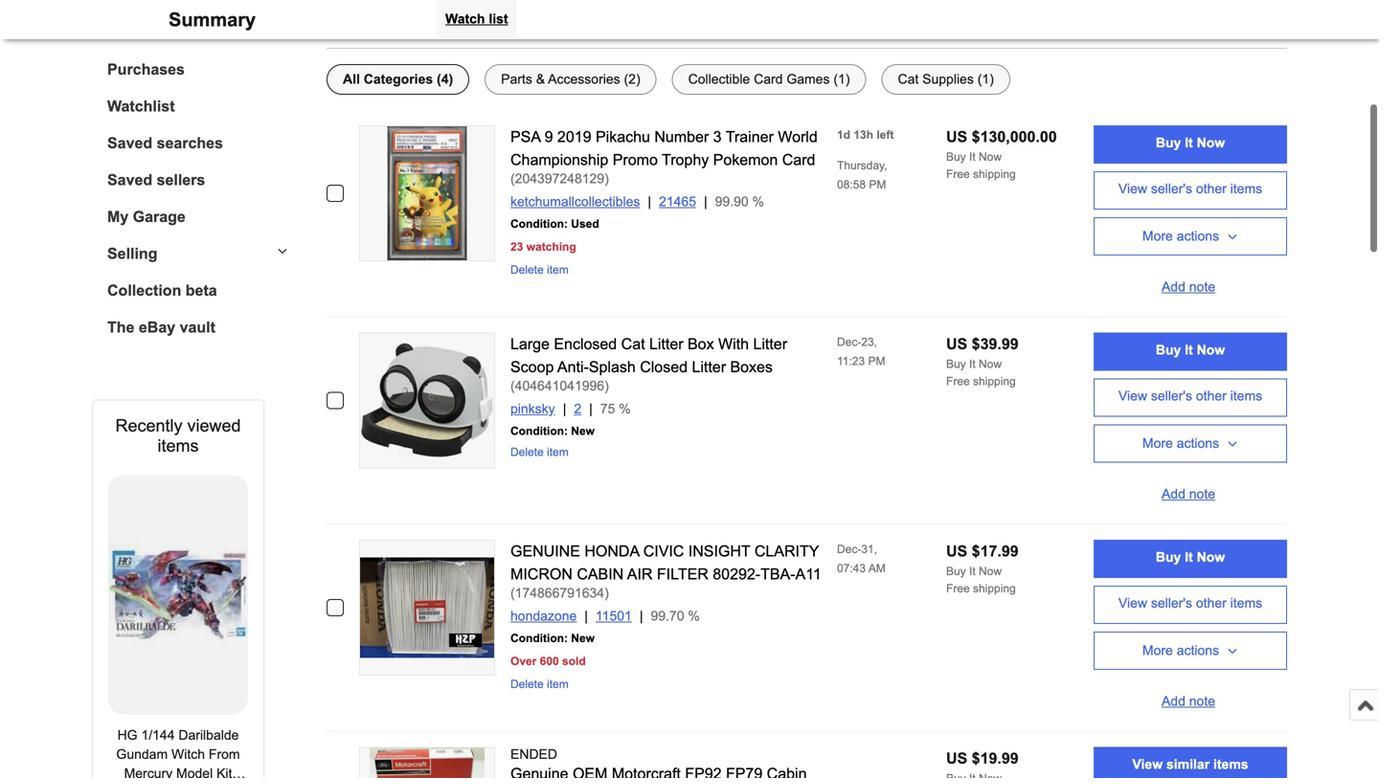 Task type: locate. For each thing, give the bounding box(es) containing it.
1 more actions from the top
[[1142, 229, 1219, 244]]

2 vertical spatial (
[[510, 586, 515, 601]]

% right 99.70
[[688, 609, 700, 624]]

1 vertical spatial buy it now
[[1156, 343, 1225, 358]]

1 vertical spatial note
[[1189, 487, 1215, 502]]

us inside 'us $39.99 buy it now free shipping'
[[946, 336, 967, 353]]

free inside 'us $39.99 buy it now free shipping'
[[946, 375, 970, 388]]

2 add from the top
[[1162, 487, 1186, 502]]

1 delete item from the top
[[510, 263, 569, 276]]

% for item
[[619, 402, 631, 417]]

3 other from the top
[[1196, 596, 1227, 611]]

0 vertical spatial note
[[1189, 279, 1215, 294]]

us left '$17.99'
[[946, 543, 967, 560]]

large enclosed cat litter box with litter scoop anti-splash closed litter boxes link
[[510, 336, 787, 376]]

item down 'pinksky' "link"
[[547, 446, 569, 459]]

2 vertical spatial item
[[547, 678, 569, 691]]

% right 99.90
[[752, 194, 764, 209]]

0 vertical spatial delete item button
[[510, 263, 569, 277]]

1 horizontal spatial litter
[[692, 359, 726, 376]]

pinksky
[[510, 402, 555, 417]]

2 vertical spatial delete item button
[[510, 678, 569, 691]]

1 vertical spatial actions
[[1177, 436, 1219, 451]]

%
[[752, 194, 764, 209], [619, 402, 631, 417], [688, 609, 700, 624]]

bids & offers
[[107, 24, 203, 41]]

( for anti-
[[510, 379, 515, 394]]

more actions for $130,000.00
[[1142, 229, 1219, 244]]

1 seller's from the top
[[1151, 181, 1192, 196]]

list
[[489, 11, 508, 26]]

selling button
[[92, 245, 288, 263]]

delete left watch
[[401, 6, 440, 21]]

delete down pinksky at the bottom
[[510, 446, 544, 459]]

new inside condition: new delete item
[[571, 425, 595, 438]]

more actions button for $130,000.00
[[1094, 217, 1287, 256]]

items for psa 9 2019 pikachu number 3 trainer world championship promo trophy pokemon card
[[1230, 181, 1262, 196]]

more actions button for $39.99
[[1094, 425, 1287, 463]]

2 ( from the top
[[510, 379, 515, 394]]

3 ( from the top
[[510, 586, 515, 601]]

0 vertical spatial seller's
[[1151, 181, 1192, 196]]

shipping for $39.99
[[973, 375, 1016, 388]]

model
[[176, 767, 213, 779]]

summary
[[169, 9, 256, 30]]

buy it now link for us $17.99
[[1094, 540, 1287, 578]]

items inside "recently viewed items"
[[158, 436, 199, 456]]

buy it now link
[[1094, 125, 1287, 164], [1094, 333, 1287, 371], [1094, 540, 1287, 578]]

dec- inside dec-31, 07:43 am
[[837, 543, 861, 556]]

hondazone link
[[510, 609, 596, 624]]

view for us $39.99
[[1118, 389, 1147, 404]]

23
[[510, 240, 523, 253]]

more actions button
[[1094, 217, 1287, 256], [1094, 425, 1287, 463], [1094, 632, 1287, 670]]

card
[[782, 151, 815, 169]]

view similar items link
[[1094, 747, 1287, 779]]

1 condition: from the top
[[510, 217, 568, 230]]

shipping inside 'us $39.99 buy it now free shipping'
[[973, 375, 1016, 388]]

0 horizontal spatial litter
[[649, 336, 683, 353]]

dec- up 07:43
[[837, 543, 861, 556]]

23,
[[861, 336, 877, 349]]

3 more from the top
[[1142, 644, 1173, 658]]

shipping inside us $17.99 buy it now free shipping
[[973, 582, 1016, 595]]

2 new from the top
[[571, 632, 595, 645]]

condition: down 'pinksky' "link"
[[510, 425, 568, 438]]

2 note from the top
[[1189, 487, 1215, 502]]

2 seller's from the top
[[1151, 389, 1192, 404]]

delete item button down 23 watching
[[510, 263, 569, 277]]

delete item for psa 9 2019 pikachu number 3 trainer world championship promo trophy pokemon card
[[510, 263, 569, 276]]

% right 75
[[619, 402, 631, 417]]

1 buy it now link from the top
[[1094, 125, 1287, 164]]

1 horizontal spatial %
[[688, 609, 700, 624]]

more actions for $39.99
[[1142, 436, 1219, 451]]

2 vertical spatial note
[[1189, 694, 1215, 709]]

1 us from the top
[[946, 128, 967, 146]]

2 item from the top
[[547, 446, 569, 459]]

genuine honda civic insight clarity micron cabin air filter 80292-tba-a11 ( 174866791634 )
[[510, 543, 822, 601]]

2 vertical spatial more actions
[[1142, 644, 1219, 658]]

3 buy it now link from the top
[[1094, 540, 1287, 578]]

1 vertical spatial %
[[619, 402, 631, 417]]

204397248129
[[515, 171, 604, 186]]

1 note from the top
[[1189, 279, 1215, 294]]

shipping inside us $130,000.00 buy it now free shipping
[[973, 168, 1016, 181]]

2 free from the top
[[946, 375, 970, 388]]

3 add from the top
[[1162, 694, 1186, 709]]

condition: up 23 watching
[[510, 217, 568, 230]]

1 vertical spatial shipping
[[973, 375, 1016, 388]]

1 delete item button from the top
[[510, 263, 569, 277]]

1 dec- from the top
[[837, 336, 861, 349]]

3 note from the top
[[1189, 694, 1215, 709]]

0 vertical spatial dec-
[[837, 336, 861, 349]]

1 add note from the top
[[1162, 279, 1215, 294]]

2 vertical spatial add
[[1162, 694, 1186, 709]]

1 vertical spatial add note
[[1162, 487, 1215, 502]]

2 us from the top
[[946, 336, 967, 353]]

condition: inside condition: new delete item
[[510, 425, 568, 438]]

2 more from the top
[[1142, 436, 1173, 451]]

0 vertical spatial saved
[[107, 135, 152, 152]]

the
[[107, 319, 135, 336]]

2 vertical spatial more
[[1142, 644, 1173, 658]]

2 horizontal spatial %
[[752, 194, 764, 209]]

3 shipping from the top
[[973, 582, 1016, 595]]

shipping down $39.99 in the top right of the page
[[973, 375, 1016, 388]]

ketchumallcollectibles
[[510, 194, 640, 209]]

( down scoop
[[510, 379, 515, 394]]

0 vertical spatial add note button
[[1094, 263, 1287, 302]]

pm down thursday,
[[869, 178, 886, 191]]

item
[[547, 263, 569, 276], [547, 446, 569, 459], [547, 678, 569, 691]]

gundam
[[116, 747, 168, 762]]

it inside us $130,000.00 buy it now free shipping
[[969, 150, 976, 163]]

more actions button for $17.99
[[1094, 632, 1287, 670]]

1 free from the top
[[946, 168, 970, 181]]

0 vertical spatial %
[[752, 194, 764, 209]]

0 vertical spatial add
[[1162, 279, 1186, 294]]

2 vertical spatial view seller's other items
[[1118, 596, 1262, 611]]

2 vertical spatial )
[[604, 586, 609, 601]]

2 vertical spatial other
[[1196, 596, 1227, 611]]

more for us $130,000.00
[[1142, 229, 1173, 244]]

) down splash
[[604, 379, 609, 394]]

3 ) from the top
[[604, 586, 609, 601]]

1 vertical spatial pm
[[868, 355, 885, 368]]

shipping down $130,000.00
[[973, 168, 1016, 181]]

view seller's other items link for $39.99
[[1094, 379, 1287, 417]]

2 condition: from the top
[[510, 425, 568, 438]]

( down micron
[[510, 586, 515, 601]]

1 vertical spatial saved
[[107, 171, 152, 189]]

2 vertical spatial buy it now link
[[1094, 540, 1287, 578]]

condition:
[[510, 217, 568, 230], [510, 425, 568, 438], [510, 632, 568, 645]]

2 more actions button from the top
[[1094, 425, 1287, 463]]

litter down box
[[692, 359, 726, 376]]

buy it now link for us $130,000.00
[[1094, 125, 1287, 164]]

box
[[688, 336, 714, 353]]

dec- inside dec-23, 11:23 pm
[[837, 336, 861, 349]]

item down 600 at the left bottom
[[547, 678, 569, 691]]

view seller's other items link for $130,000.00
[[1094, 171, 1287, 210]]

) for anti-
[[604, 379, 609, 394]]

buy it now link for us $39.99
[[1094, 333, 1287, 371]]

2 view seller's other items link from the top
[[1094, 379, 1287, 417]]

3 add note from the top
[[1162, 694, 1215, 709]]

1 buy it now from the top
[[1156, 136, 1225, 150]]

1 vertical spatial more actions button
[[1094, 425, 1287, 463]]

delete inside 'button'
[[401, 6, 440, 21]]

it inside 'us $39.99 buy it now free shipping'
[[969, 358, 976, 371]]

my
[[107, 208, 129, 226]]

2 buy it now link from the top
[[1094, 333, 1287, 371]]

offers
[[160, 24, 203, 41]]

1 vertical spatial more
[[1142, 436, 1173, 451]]

add note
[[1162, 279, 1215, 294], [1162, 487, 1215, 502], [1162, 694, 1215, 709]]

hg
[[117, 728, 137, 743]]

buy inside 'us $39.99 buy it now free shipping'
[[946, 358, 966, 371]]

1 vertical spatial condition:
[[510, 425, 568, 438]]

) inside psa 9 2019 pikachu number 3 trainer world championship promo trophy pokemon card ( 204397248129 )
[[604, 171, 609, 186]]

) inside large enclosed cat litter box with litter scoop anti-splash closed litter boxes ( 404641041996 )
[[604, 379, 609, 394]]

1 more actions button from the top
[[1094, 217, 1287, 256]]

1 vertical spatial more actions
[[1142, 436, 1219, 451]]

beta
[[186, 282, 217, 299]]

1 ) from the top
[[604, 171, 609, 186]]

1 vertical spatial view seller's other items
[[1118, 389, 1262, 404]]

3 item from the top
[[547, 678, 569, 691]]

splash
[[589, 359, 636, 376]]

1 vertical spatial other
[[1196, 389, 1227, 404]]

0 vertical spatial (
[[510, 171, 515, 186]]

other
[[1196, 181, 1227, 196], [1196, 389, 1227, 404], [1196, 596, 1227, 611]]

1 vertical spatial buy it now link
[[1094, 333, 1287, 371]]

2 view seller's other items from the top
[[1118, 389, 1262, 404]]

3
[[713, 128, 722, 146]]

genuine
[[510, 543, 580, 560]]

free for us $17.99
[[946, 582, 970, 595]]

1 vertical spatial seller's
[[1151, 389, 1192, 404]]

1 ( from the top
[[510, 171, 515, 186]]

3 buy it now from the top
[[1156, 550, 1225, 565]]

1 view seller's other items from the top
[[1118, 181, 1262, 196]]

shipping for $17.99
[[973, 582, 1016, 595]]

0 vertical spatial delete item
[[510, 263, 569, 276]]

3 delete item button from the top
[[510, 678, 569, 691]]

psa
[[510, 128, 540, 146]]

view seller's other items link for $17.99
[[1094, 586, 1287, 624]]

3 more actions from the top
[[1142, 644, 1219, 658]]

99.90 %
[[715, 194, 764, 209]]

2 vertical spatial free
[[946, 582, 970, 595]]

1 vertical spatial (
[[510, 379, 515, 394]]

add note for us $17.99
[[1162, 694, 1215, 709]]

1 other from the top
[[1196, 181, 1227, 196]]

shipping
[[973, 168, 1016, 181], [973, 375, 1016, 388], [973, 582, 1016, 595]]

1 vertical spatial add note button
[[1094, 471, 1287, 509]]

31,
[[861, 543, 877, 556]]

the ebay vault link
[[107, 319, 288, 337]]

2 vertical spatial add note button
[[1094, 678, 1287, 716]]

saved down watchlist at left top
[[107, 135, 152, 152]]

0 vertical spatial buy it now link
[[1094, 125, 1287, 164]]

) down the cabin
[[604, 586, 609, 601]]

note
[[1189, 279, 1215, 294], [1189, 487, 1215, 502], [1189, 694, 1215, 709]]

scoop
[[510, 359, 554, 376]]

2 add note from the top
[[1162, 487, 1215, 502]]

0 vertical spatial actions
[[1177, 229, 1219, 244]]

1 view seller's other items link from the top
[[1094, 171, 1287, 210]]

2 more actions from the top
[[1142, 436, 1219, 451]]

1 vertical spatial )
[[604, 379, 609, 394]]

condition: for genuine honda civic insight clarity micron cabin air filter 80292-tba-a11
[[510, 632, 568, 645]]

us inside us $17.99 buy it now free shipping
[[946, 543, 967, 560]]

2 ) from the top
[[604, 379, 609, 394]]

2 vertical spatial seller's
[[1151, 596, 1192, 611]]

hg 1/144 darilbalde gundam witch from mercury model k link
[[108, 476, 248, 779]]

0 vertical spatial condition:
[[510, 217, 568, 230]]

1 vertical spatial new
[[571, 632, 595, 645]]

0 vertical spatial shipping
[[973, 168, 1016, 181]]

0 vertical spatial item
[[547, 263, 569, 276]]

psa 9 2019 pikachu number 3 trainer world championship promo trophy pokemon card link
[[510, 128, 818, 169]]

2 vertical spatial more actions button
[[1094, 632, 1287, 670]]

3 us from the top
[[946, 543, 967, 560]]

note for us $130,000.00
[[1189, 279, 1215, 294]]

1 actions from the top
[[1177, 229, 1219, 244]]

add
[[1162, 279, 1186, 294], [1162, 487, 1186, 502], [1162, 694, 1186, 709]]

other for us $39.99
[[1196, 389, 1227, 404]]

free inside us $130,000.00 buy it now free shipping
[[946, 168, 970, 181]]

2 vertical spatial view seller's other items link
[[1094, 586, 1287, 624]]

3 condition: from the top
[[510, 632, 568, 645]]

add note button for $39.99
[[1094, 471, 1287, 509]]

delete item button down over 600 sold
[[510, 678, 569, 691]]

0 horizontal spatial %
[[619, 402, 631, 417]]

0 vertical spatial new
[[571, 425, 595, 438]]

1 vertical spatial view seller's other items link
[[1094, 379, 1287, 417]]

view seller's other items
[[1118, 181, 1262, 196], [1118, 389, 1262, 404], [1118, 596, 1262, 611]]

) for championship
[[604, 171, 609, 186]]

1 item from the top
[[547, 263, 569, 276]]

0 vertical spatial more actions
[[1142, 229, 1219, 244]]

honda
[[585, 543, 639, 560]]

2 delete item from the top
[[510, 678, 569, 691]]

free inside us $17.99 buy it now free shipping
[[946, 582, 970, 595]]

3 seller's from the top
[[1151, 596, 1192, 611]]

us left $39.99 in the top right of the page
[[946, 336, 967, 353]]

0 vertical spatial more
[[1142, 229, 1173, 244]]

dec- up 11:23
[[837, 336, 861, 349]]

us left $19.99
[[946, 750, 967, 768]]

0 vertical spatial )
[[604, 171, 609, 186]]

new for condition: new delete item
[[571, 425, 595, 438]]

0 vertical spatial pm
[[869, 178, 886, 191]]

1 new from the top
[[571, 425, 595, 438]]

delete down 23
[[510, 263, 544, 276]]

1 vertical spatial dec-
[[837, 543, 861, 556]]

pm inside the thursday, 08:58 pm
[[869, 178, 886, 191]]

1 saved from the top
[[107, 135, 152, 152]]

1 vertical spatial add
[[1162, 487, 1186, 502]]

3 view seller's other items from the top
[[1118, 596, 1262, 611]]

1 add note button from the top
[[1094, 263, 1287, 302]]

item for psa 9 2019 pikachu number 3 trainer world championship promo trophy pokemon card
[[547, 263, 569, 276]]

2 other from the top
[[1196, 389, 1227, 404]]

my garage
[[107, 208, 186, 226]]

1/144
[[141, 728, 175, 743]]

delete item down over 600 sold
[[510, 678, 569, 691]]

dec-
[[837, 336, 861, 349], [837, 543, 861, 556]]

2 buy it now from the top
[[1156, 343, 1225, 358]]

delete item button down 'pinksky' "link"
[[510, 446, 569, 459]]

other for us $130,000.00
[[1196, 181, 1227, 196]]

view for us $130,000.00
[[1118, 181, 1147, 196]]

ebay
[[139, 319, 175, 336]]

2 vertical spatial buy it now
[[1156, 550, 1225, 565]]

condition: down hondazone
[[510, 632, 568, 645]]

viewed
[[187, 416, 241, 436]]

2 dec- from the top
[[837, 543, 861, 556]]

0 vertical spatial other
[[1196, 181, 1227, 196]]

pm down 23,
[[868, 355, 885, 368]]

( inside large enclosed cat litter box with litter scoop anti-splash closed litter boxes ( 404641041996 )
[[510, 379, 515, 394]]

3 add note button from the top
[[1094, 678, 1287, 716]]

shipping down '$17.99'
[[973, 582, 1016, 595]]

1 add from the top
[[1162, 279, 1186, 294]]

0 vertical spatial free
[[946, 168, 970, 181]]

view seller's other items for $17.99
[[1118, 596, 1262, 611]]

) up ketchumallcollectibles link
[[604, 171, 609, 186]]

similar
[[1166, 758, 1210, 772]]

saved up my
[[107, 171, 152, 189]]

2 vertical spatial actions
[[1177, 644, 1219, 658]]

3 free from the top
[[946, 582, 970, 595]]

2 actions from the top
[[1177, 436, 1219, 451]]

2 saved from the top
[[107, 171, 152, 189]]

new up sold
[[571, 632, 595, 645]]

0 vertical spatial buy it now
[[1156, 136, 1225, 150]]

% for insight
[[688, 609, 700, 624]]

litter up boxes
[[753, 336, 787, 353]]

1 more from the top
[[1142, 229, 1173, 244]]

11:23
[[837, 355, 865, 368]]

(
[[510, 171, 515, 186], [510, 379, 515, 394], [510, 586, 515, 601]]

0 vertical spatial view seller's other items link
[[1094, 171, 1287, 210]]

enclosed
[[554, 336, 617, 353]]

new
[[571, 425, 595, 438], [571, 632, 595, 645]]

( inside psa 9 2019 pikachu number 3 trainer world championship promo trophy pokemon card ( 204397248129 )
[[510, 171, 515, 186]]

delete down over at the bottom of page
[[510, 678, 544, 691]]

delete item down 23 watching
[[510, 263, 569, 276]]

$130,000.00
[[972, 128, 1057, 146]]

2 vertical spatial condition:
[[510, 632, 568, 645]]

1 vertical spatial delete item button
[[510, 446, 569, 459]]

0 vertical spatial view seller's other items
[[1118, 181, 1262, 196]]

1 shipping from the top
[[973, 168, 1016, 181]]

item inside condition: new delete item
[[547, 446, 569, 459]]

2 vertical spatial %
[[688, 609, 700, 624]]

0 vertical spatial add note
[[1162, 279, 1215, 294]]

2 vertical spatial add note
[[1162, 694, 1215, 709]]

new down 2 link
[[571, 425, 595, 438]]

collection beta
[[107, 282, 217, 299]]

buy it now for us $130,000.00
[[1156, 136, 1225, 150]]

genuine oem motorcraft fp92 fp79 cabin air filter ford kl3z19n619aa image
[[369, 748, 485, 779]]

us $19.99
[[946, 750, 1019, 768]]

2 shipping from the top
[[973, 375, 1016, 388]]

) inside genuine honda civic insight clarity micron cabin air filter 80292-tba-a11 ( 174866791634 )
[[604, 586, 609, 601]]

item down watching
[[547, 263, 569, 276]]

psa 9 2019 pikachu number 3 trainer world championship promo trophy pokemon card image
[[387, 126, 467, 261]]

add note button for $130,000.00
[[1094, 263, 1287, 302]]

genuine honda civic insight clarity micron cabin air filter 80292-tba-a11 link
[[510, 543, 822, 583]]

600
[[540, 655, 559, 668]]

us left $130,000.00
[[946, 128, 967, 146]]

view
[[1118, 181, 1147, 196], [1118, 389, 1147, 404], [1118, 596, 1147, 611], [1132, 758, 1163, 772]]

add for us $130,000.00
[[1162, 279, 1186, 294]]

( down psa at the left
[[510, 171, 515, 186]]

1 vertical spatial delete item
[[510, 678, 569, 691]]

3 view seller's other items link from the top
[[1094, 586, 1287, 624]]

litter up closed on the top left of the page
[[649, 336, 683, 353]]

ketchumallcollectibles link
[[510, 194, 659, 209]]

0 vertical spatial more actions button
[[1094, 217, 1287, 256]]

us inside us $130,000.00 buy it now free shipping
[[946, 128, 967, 146]]

large enclosed cat litter box with litter scoop anti-splash closed litter boxes image
[[360, 334, 494, 468]]

add note button for $17.99
[[1094, 678, 1287, 716]]

3 more actions button from the top
[[1094, 632, 1287, 670]]

3 actions from the top
[[1177, 644, 1219, 658]]

2 add note button from the top
[[1094, 471, 1287, 509]]

actions for $39.99
[[1177, 436, 1219, 451]]

2 vertical spatial shipping
[[973, 582, 1016, 595]]

dec- for genuine honda civic insight clarity micron cabin air filter 80292-tba-a11
[[837, 543, 861, 556]]

1 vertical spatial free
[[946, 375, 970, 388]]

1 vertical spatial item
[[547, 446, 569, 459]]

cat
[[621, 336, 645, 353]]



Task type: describe. For each thing, give the bounding box(es) containing it.
4 us from the top
[[946, 750, 967, 768]]

404641041996
[[515, 379, 604, 394]]

sold
[[562, 655, 586, 668]]

ended
[[510, 747, 557, 762]]

saved for saved sellers
[[107, 171, 152, 189]]

view for us $17.99
[[1118, 596, 1147, 611]]

witch
[[171, 747, 205, 762]]

closed
[[640, 359, 688, 376]]

other for us $17.99
[[1196, 596, 1227, 611]]

$39.99
[[972, 336, 1019, 353]]

more for us $17.99
[[1142, 644, 1173, 658]]

delete item for genuine honda civic insight clarity micron cabin air filter 80292-tba-a11
[[510, 678, 569, 691]]

add note for us $39.99
[[1162, 487, 1215, 502]]

from
[[209, 747, 240, 762]]

2 horizontal spatial litter
[[753, 336, 787, 353]]

us for us $17.99
[[946, 543, 967, 560]]

seller's for $130,000.00
[[1151, 181, 1192, 196]]

us $39.99 buy it now free shipping
[[946, 336, 1019, 388]]

view similar items
[[1132, 758, 1248, 772]]

seller's for $39.99
[[1151, 389, 1192, 404]]

tba-
[[761, 566, 795, 583]]

promo
[[613, 151, 658, 169]]

watchlist
[[107, 98, 175, 115]]

over
[[510, 655, 537, 668]]

saved searches link
[[107, 135, 288, 152]]

items for large enclosed cat litter box with litter scoop anti-splash closed litter boxes
[[1230, 389, 1262, 404]]

75 %
[[600, 402, 631, 417]]

view seller's other items for $39.99
[[1118, 389, 1262, 404]]

11501 link
[[596, 609, 651, 624]]

purchases link
[[107, 61, 288, 79]]

us for us $130,000.00
[[946, 128, 967, 146]]

clarity
[[755, 543, 819, 560]]

watching
[[526, 240, 576, 253]]

mercury
[[124, 767, 173, 779]]

condition: for psa 9 2019 pikachu number 3 trainer world championship promo trophy pokemon card
[[510, 217, 568, 230]]

genuine honda civic insight clarity micron cabin air filter 80292-tba-a11 image
[[360, 558, 494, 658]]

world
[[778, 128, 818, 146]]

air
[[627, 566, 653, 583]]

delete item button for genuine honda civic insight clarity micron cabin air filter 80292-tba-a11
[[510, 678, 569, 691]]

watchlist link
[[107, 98, 288, 115]]

buy inside us $17.99 buy it now free shipping
[[946, 565, 966, 578]]

delete item button for psa 9 2019 pikachu number 3 trainer world championship promo trophy pokemon card
[[510, 263, 569, 277]]

large
[[510, 336, 550, 353]]

( for championship
[[510, 171, 515, 186]]

insight
[[688, 543, 750, 560]]

80292-
[[713, 566, 761, 583]]

07:43
[[837, 562, 866, 575]]

watch list button
[[437, 0, 517, 38]]

with
[[718, 336, 749, 353]]

% for pikachu
[[752, 194, 764, 209]]

free for us $130,000.00
[[946, 168, 970, 181]]

cabin
[[577, 566, 624, 583]]

am
[[868, 562, 886, 575]]

&
[[145, 24, 156, 41]]

pinksky link
[[510, 402, 574, 417]]

shipping for $130,000.00
[[973, 168, 1016, 181]]

left
[[877, 128, 894, 141]]

more for us $39.99
[[1142, 436, 1173, 451]]

thursday,
[[837, 159, 887, 172]]

condition: new
[[510, 632, 595, 645]]

99.70 %
[[651, 609, 700, 624]]

selling
[[107, 245, 157, 262]]

new for condition: new
[[571, 632, 595, 645]]

buy it now for us $39.99
[[1156, 343, 1225, 358]]

micron
[[510, 566, 573, 583]]

add for us $39.99
[[1162, 487, 1186, 502]]

actions for $130,000.00
[[1177, 229, 1219, 244]]

view inside "link"
[[1132, 758, 1163, 772]]

more actions for $17.99
[[1142, 644, 1219, 658]]

watch
[[445, 11, 485, 26]]

item for genuine honda civic insight clarity micron cabin air filter 80292-tba-a11
[[547, 678, 569, 691]]

dec-23, 11:23 pm
[[837, 336, 885, 368]]

$17.99
[[972, 543, 1019, 560]]

note for us $17.99
[[1189, 694, 1215, 709]]

over 600 sold
[[510, 655, 586, 668]]

sellers
[[157, 171, 205, 189]]

seller's for $17.99
[[1151, 596, 1192, 611]]

add for us $17.99
[[1162, 694, 1186, 709]]

note for us $39.99
[[1189, 487, 1215, 502]]

view seller's other items for $130,000.00
[[1118, 181, 1262, 196]]

collection
[[107, 282, 181, 299]]

delete inside condition: new delete item
[[510, 446, 544, 459]]

the ebay vault
[[107, 319, 215, 336]]

vault
[[180, 319, 215, 336]]

1d
[[837, 128, 850, 141]]

now inside us $130,000.00 buy it now free shipping
[[979, 150, 1002, 163]]

garage
[[133, 208, 186, 226]]

actions for $17.99
[[1177, 644, 1219, 658]]

psa 9 2019 pikachu number 3 trainer world championship promo trophy pokemon card ( 204397248129 )
[[510, 128, 818, 186]]

recently
[[115, 416, 182, 436]]

add note for us $130,000.00
[[1162, 279, 1215, 294]]

$19.99
[[972, 750, 1019, 768]]

us $17.99 buy it now free shipping
[[946, 543, 1019, 595]]

08:58
[[837, 178, 866, 191]]

pikachu
[[596, 128, 650, 146]]

21465
[[659, 194, 696, 209]]

bids & offers link
[[107, 24, 288, 42]]

hg 1/144 darilbalde gundam witch from mercury model k
[[116, 728, 240, 779]]

174866791634
[[515, 586, 604, 601]]

buy it now for us $17.99
[[1156, 550, 1225, 565]]

collection beta link
[[107, 282, 288, 300]]

pm inside dec-23, 11:23 pm
[[868, 355, 885, 368]]

11501
[[596, 609, 632, 624]]

items inside "link"
[[1213, 758, 1248, 772]]

thursday, 08:58 pm
[[837, 159, 887, 191]]

21465 link
[[659, 194, 715, 209]]

now inside us $17.99 buy it now free shipping
[[979, 565, 1002, 578]]

recently viewed items
[[115, 416, 241, 456]]

dec-31, 07:43 am
[[837, 543, 886, 575]]

us for us $39.99
[[946, 336, 967, 353]]

watch list
[[445, 11, 508, 26]]

free for us $39.99
[[946, 375, 970, 388]]

saved sellers
[[107, 171, 205, 189]]

bids
[[107, 24, 140, 41]]

now inside 'us $39.99 buy it now free shipping'
[[979, 358, 1002, 371]]

hondazone
[[510, 609, 577, 624]]

2 delete item button from the top
[[510, 446, 569, 459]]

it inside us $17.99 buy it now free shipping
[[969, 565, 976, 578]]

buy inside us $130,000.00 buy it now free shipping
[[946, 150, 966, 163]]

used
[[571, 217, 599, 230]]

items for genuine honda civic insight clarity micron cabin air filter 80292-tba-a11
[[1230, 596, 1262, 611]]

delete button
[[359, 0, 482, 33]]

saved for saved searches
[[107, 135, 152, 152]]

number
[[654, 128, 709, 146]]

dec- for large enclosed cat litter box with litter scoop anti-splash closed litter boxes
[[837, 336, 861, 349]]

1d 13h left
[[837, 128, 894, 141]]

saved sellers link
[[107, 171, 288, 189]]

2019
[[557, 128, 591, 146]]

99.70
[[651, 609, 684, 624]]

( inside genuine honda civic insight clarity micron cabin air filter 80292-tba-a11 ( 174866791634 )
[[510, 586, 515, 601]]



Task type: vqa. For each thing, say whether or not it's contained in the screenshot.
the bottom your
no



